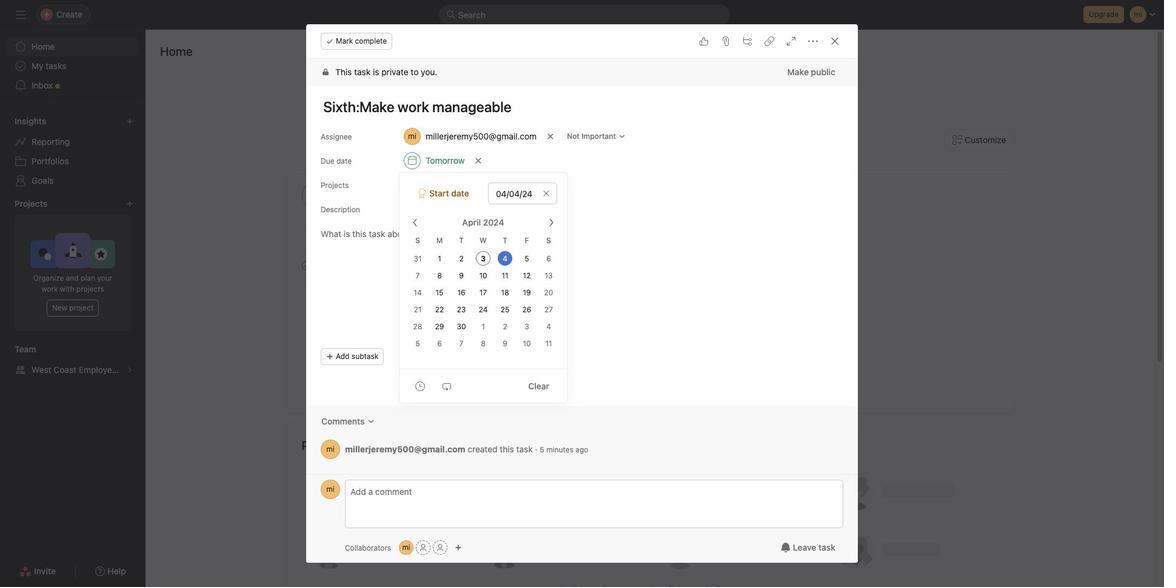 Task type: locate. For each thing, give the bounding box(es) containing it.
list item
[[675, 213, 706, 244]]

more actions for this task image
[[808, 36, 818, 46]]

attachments: add a file to this task,  sixth:make work manageable image
[[721, 36, 731, 46]]

close task pane image
[[830, 36, 840, 46]]

Due date text field
[[488, 183, 557, 204]]

next month image
[[546, 218, 556, 227]]

sixth:make work manageable dialog
[[306, 24, 858, 563]]

teams element
[[0, 338, 146, 382]]

open user profile image
[[321, 440, 340, 459]]

set to repeat image
[[442, 381, 452, 391]]

open user profile image
[[321, 480, 340, 499]]

clear due date image
[[475, 157, 482, 164]]

mark complete image
[[299, 258, 314, 273]]

0 likes. click to like this task image
[[699, 36, 709, 46]]

main content
[[306, 59, 858, 474]]

prominent image
[[446, 10, 456, 19]]

add or remove collaborators image
[[399, 540, 414, 555]]

projects element
[[0, 193, 146, 338]]



Task type: describe. For each thing, give the bounding box(es) containing it.
clear due date image
[[543, 190, 550, 197]]

comments image
[[367, 418, 375, 425]]

Mark complete checkbox
[[299, 258, 314, 273]]

add profile photo image
[[302, 181, 331, 210]]

Task Name text field
[[312, 93, 844, 121]]

add time image
[[415, 381, 425, 391]]

add or remove collaborators image
[[455, 544, 462, 551]]

remove assignee image
[[547, 133, 554, 140]]

hide sidebar image
[[16, 10, 25, 19]]

previous month image
[[411, 218, 420, 227]]

global element
[[0, 30, 146, 102]]

copy task link image
[[765, 36, 774, 46]]

full screen image
[[787, 36, 796, 46]]

insights element
[[0, 110, 146, 193]]

add subtask image
[[743, 36, 753, 46]]



Task type: vqa. For each thing, say whether or not it's contained in the screenshot.
My First Portfolio
no



